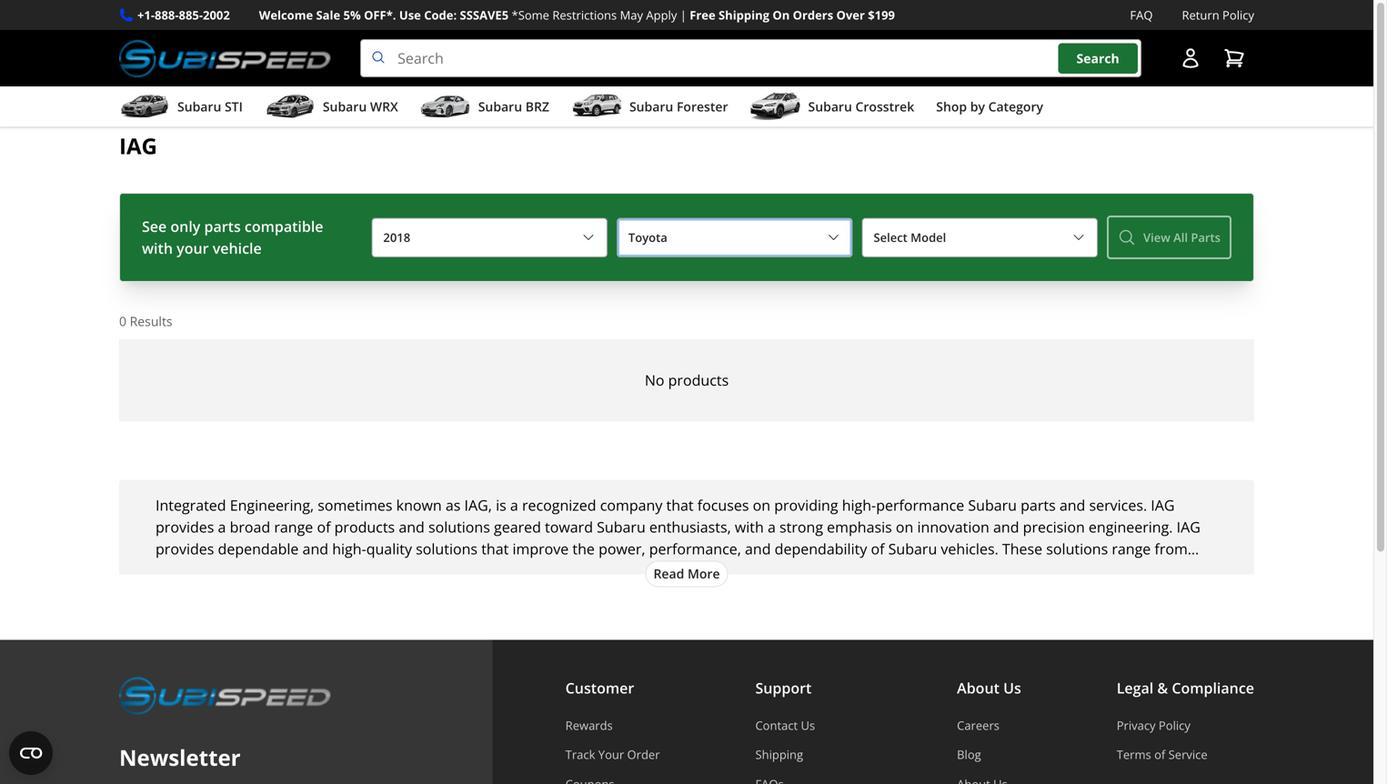 Task type: vqa. For each thing, say whether or not it's contained in the screenshot.


Task type: describe. For each thing, give the bounding box(es) containing it.
all
[[636, 583, 651, 602]]

vehicle
[[213, 239, 262, 258]]

performance,
[[649, 539, 742, 559]]

providing
[[775, 495, 839, 515]]

a subaru wrx thumbnail image image
[[265, 93, 316, 120]]

1 vertical spatial iag
[[1151, 495, 1175, 515]]

1 subispeed logo image from the top
[[119, 39, 331, 77]]

in
[[1189, 583, 1201, 602]]

integrated engineering, sometimes known as iag, is a recognized company that focuses on providing high-performance subaru parts and services. iag provides a broad range of products and solutions geared toward subaru enthusiasts, with a strong emphasis on innovation and precision engineering. iag provides dependable and high-quality solutions that improve the power, performance, and dependability of subaru vehicles. these solutions range from constructed engines and performance modifications to turbocharger kits and fuel system components. their professional services include engine development, tuning, and maintenance, so subaru owners can receive all the assistance they require for their performance requirements. put your faith in iag's expertise and dedication to quality, and your subaru's performance will soar to new heights.
[[156, 495, 1201, 624]]

sssave5
[[460, 7, 509, 23]]

read more
[[654, 565, 720, 582]]

new
[[732, 604, 761, 624]]

professional
[[895, 561, 979, 580]]

subaru down modifications
[[449, 583, 498, 602]]

|
[[680, 7, 687, 23]]

885-
[[179, 7, 203, 23]]

faq
[[1131, 7, 1153, 23]]

return policy
[[1183, 7, 1255, 23]]

use
[[399, 7, 421, 23]]

shop by category button
[[937, 90, 1044, 127]]

contact us
[[756, 717, 816, 734]]

compliance
[[1172, 678, 1255, 698]]

solutions up modifications
[[416, 539, 478, 559]]

subaru brz
[[478, 98, 550, 115]]

on
[[773, 7, 790, 23]]

and up system
[[745, 539, 771, 559]]

tuning,
[[253, 583, 300, 602]]

turbocharger
[[532, 561, 622, 580]]

innovation
[[918, 517, 990, 537]]

+1-888-885-2002 link
[[137, 5, 230, 25]]

wrx
[[370, 98, 398, 115]]

dependability
[[775, 539, 868, 559]]

sti
[[225, 98, 243, 115]]

geared
[[494, 517, 541, 537]]

restrictions
[[553, 7, 617, 23]]

0 horizontal spatial high-
[[332, 539, 366, 559]]

only
[[171, 217, 201, 236]]

rewards link
[[566, 717, 660, 734]]

customer
[[566, 678, 634, 698]]

2 horizontal spatial iag
[[1177, 517, 1201, 537]]

iag,
[[465, 495, 492, 515]]

performance down professional on the right bottom
[[901, 583, 989, 602]]

terms
[[1117, 747, 1152, 763]]

a subaru sti thumbnail image image
[[119, 93, 170, 120]]

&
[[1158, 678, 1169, 698]]

iag's
[[156, 604, 190, 624]]

2 vertical spatial your
[[466, 604, 496, 624]]

careers link
[[957, 717, 1022, 734]]

heights.
[[765, 604, 818, 624]]

can
[[556, 583, 580, 602]]

2 provides from the top
[[156, 539, 214, 559]]

broad
[[230, 517, 270, 537]]

5%
[[344, 7, 361, 23]]

vehicles.
[[941, 539, 999, 559]]

1 vertical spatial range
[[1112, 539, 1151, 559]]

subaru left sti at the left of the page
[[177, 98, 221, 115]]

0 horizontal spatial of
[[317, 517, 331, 537]]

faq link
[[1131, 5, 1153, 25]]

order
[[627, 747, 660, 763]]

support
[[756, 678, 812, 698]]

track your order link
[[566, 747, 660, 763]]

0 vertical spatial the
[[573, 539, 595, 559]]

a subaru crosstrek thumbnail image image
[[750, 93, 801, 120]]

subaru brz button
[[420, 90, 550, 127]]

orders
[[793, 7, 834, 23]]

enthusiasts,
[[650, 517, 731, 537]]

so
[[430, 583, 446, 602]]

and right dependable
[[303, 539, 329, 559]]

2 horizontal spatial to
[[715, 604, 729, 624]]

shipping link
[[756, 747, 862, 763]]

category
[[989, 98, 1044, 115]]

solutions up include
[[1047, 539, 1109, 559]]

subaru up professional on the right bottom
[[889, 539, 938, 559]]

select year image
[[581, 230, 596, 245]]

0
[[119, 313, 126, 330]]

strong
[[780, 517, 824, 537]]

constructed
[[156, 561, 237, 580]]

no products
[[645, 370, 729, 390]]

engine
[[1093, 561, 1139, 580]]

select make image
[[827, 230, 841, 245]]

blog
[[957, 747, 982, 763]]

with inside integrated engineering, sometimes known as iag, is a recognized company that focuses on providing high-performance subaru parts and services. iag provides a broad range of products and solutions geared toward subaru enthusiasts, with a strong emphasis on innovation and precision engineering. iag provides dependable and high-quality solutions that improve the power, performance, and dependability of subaru vehicles. these solutions range from constructed engines and performance modifications to turbocharger kits and fuel system components. their professional services include engine development, tuning, and maintenance, so subaru owners can receive all the assistance they require for their performance requirements. put your faith in iag's expertise and dedication to quality, and your subaru's performance will soar to new heights.
[[735, 517, 764, 537]]

contact
[[756, 717, 798, 734]]

requirements.
[[993, 583, 1089, 602]]

engines
[[240, 561, 293, 580]]

and right kits
[[653, 561, 679, 580]]

dedication
[[290, 604, 361, 624]]

power,
[[599, 539, 646, 559]]

from
[[1155, 539, 1188, 559]]

welcome
[[259, 7, 313, 23]]

0 horizontal spatial that
[[482, 539, 509, 559]]

1 horizontal spatial to
[[514, 561, 528, 580]]

crosstrek
[[856, 98, 915, 115]]

sale
[[316, 7, 341, 23]]

1 horizontal spatial of
[[871, 539, 885, 559]]

subaru up innovation
[[969, 495, 1017, 515]]

quality,
[[382, 604, 432, 624]]

development,
[[156, 583, 249, 602]]

performance up innovation
[[877, 495, 965, 515]]

2 horizontal spatial of
[[1155, 747, 1166, 763]]

us for about us
[[1004, 678, 1022, 698]]

faith
[[1154, 583, 1185, 602]]

legal
[[1117, 678, 1154, 698]]

0 horizontal spatial on
[[753, 495, 771, 515]]

and up precision
[[1060, 495, 1086, 515]]



Task type: locate. For each thing, give the bounding box(es) containing it.
0 vertical spatial subispeed logo image
[[119, 39, 331, 77]]

subaru wrx
[[323, 98, 398, 115]]

shipping down contact
[[756, 747, 804, 763]]

free
[[690, 7, 716, 23]]

1 vertical spatial provides
[[156, 539, 214, 559]]

legal & compliance
[[1117, 678, 1255, 698]]

high-
[[842, 495, 877, 515], [332, 539, 366, 559]]

$199
[[868, 7, 895, 23]]

and down tuning,
[[260, 604, 286, 624]]

policy
[[1223, 7, 1255, 23], [1159, 717, 1191, 734]]

contact us link
[[756, 717, 862, 734]]

a left strong
[[768, 517, 776, 537]]

range down engineering,
[[274, 517, 313, 537]]

privacy
[[1117, 717, 1156, 734]]

a right is
[[510, 495, 519, 515]]

services.
[[1090, 495, 1148, 515]]

your down engine
[[1120, 583, 1150, 602]]

more
[[688, 565, 720, 582]]

1 horizontal spatial range
[[1112, 539, 1151, 559]]

0 vertical spatial your
[[177, 239, 209, 258]]

0 horizontal spatial a
[[218, 517, 226, 537]]

1 horizontal spatial your
[[466, 604, 496, 624]]

and
[[1060, 495, 1086, 515], [399, 517, 425, 537], [994, 517, 1020, 537], [303, 539, 329, 559], [745, 539, 771, 559], [297, 561, 323, 580], [653, 561, 679, 580], [304, 583, 330, 602], [260, 604, 286, 624], [436, 604, 462, 624]]

a subaru brz thumbnail image image
[[420, 93, 471, 120]]

provides up constructed
[[156, 539, 214, 559]]

products right no
[[669, 370, 729, 390]]

forester
[[677, 98, 728, 115]]

privacy policy link
[[1117, 717, 1255, 734]]

0 vertical spatial us
[[1004, 678, 1022, 698]]

2 vertical spatial of
[[1155, 747, 1166, 763]]

2 horizontal spatial your
[[1120, 583, 1150, 602]]

1 horizontal spatial a
[[510, 495, 519, 515]]

0 vertical spatial parts
[[204, 217, 241, 236]]

that down geared
[[482, 539, 509, 559]]

0 vertical spatial range
[[274, 517, 313, 537]]

subaru crosstrek
[[809, 98, 915, 115]]

provides down the 'integrated'
[[156, 517, 214, 537]]

subaru inside 'dropdown button'
[[809, 98, 853, 115]]

their
[[865, 583, 897, 602]]

1 horizontal spatial parts
[[1021, 495, 1056, 515]]

may
[[620, 7, 643, 23]]

high- down sometimes
[[332, 539, 366, 559]]

high- up emphasis
[[842, 495, 877, 515]]

dependable
[[218, 539, 299, 559]]

integrated
[[156, 495, 226, 515]]

blog link
[[957, 747, 1022, 763]]

*some
[[512, 7, 550, 23]]

with down focuses
[[735, 517, 764, 537]]

owners
[[502, 583, 552, 602]]

0 horizontal spatial to
[[365, 604, 379, 624]]

to up owners
[[514, 561, 528, 580]]

with down see
[[142, 239, 173, 258]]

subaru left wrx
[[323, 98, 367, 115]]

0 vertical spatial shipping
[[719, 7, 770, 23]]

1 horizontal spatial on
[[896, 517, 914, 537]]

solutions down as
[[429, 517, 490, 537]]

and up these
[[994, 517, 1020, 537]]

precision
[[1023, 517, 1085, 537]]

subaru left forester
[[630, 98, 674, 115]]

results
[[130, 313, 173, 330]]

subaru up power,
[[597, 517, 646, 537]]

subaru forester button
[[571, 90, 728, 127]]

0 vertical spatial on
[[753, 495, 771, 515]]

1 horizontal spatial policy
[[1223, 7, 1255, 23]]

shop by category
[[937, 98, 1044, 115]]

0 horizontal spatial products
[[335, 517, 395, 537]]

0 vertical spatial iag
[[119, 131, 157, 161]]

parts up vehicle
[[204, 217, 241, 236]]

+1-888-885-2002
[[137, 7, 230, 23]]

1 horizontal spatial that
[[667, 495, 694, 515]]

expertise
[[193, 604, 256, 624]]

0 vertical spatial with
[[142, 239, 173, 258]]

range down engineering.
[[1112, 539, 1151, 559]]

a subaru forester thumbnail image image
[[571, 93, 622, 120]]

1 vertical spatial shipping
[[756, 747, 804, 763]]

0 horizontal spatial parts
[[204, 217, 241, 236]]

that
[[667, 495, 694, 515], [482, 539, 509, 559]]

subaru sti
[[177, 98, 243, 115]]

1 vertical spatial with
[[735, 517, 764, 537]]

select model image
[[1072, 230, 1087, 245]]

0 vertical spatial policy
[[1223, 7, 1255, 23]]

focuses
[[698, 495, 749, 515]]

track your order
[[566, 747, 660, 763]]

0 vertical spatial that
[[667, 495, 694, 515]]

0 horizontal spatial with
[[142, 239, 173, 258]]

parts inside integrated engineering, sometimes known as iag, is a recognized company that focuses on providing high-performance subaru parts and services. iag provides a broad range of products and solutions geared toward subaru enthusiasts, with a strong emphasis on innovation and precision engineering. iag provides dependable and high-quality solutions that improve the power, performance, and dependability of subaru vehicles. these solutions range from constructed engines and performance modifications to turbocharger kits and fuel system components. their professional services include engine development, tuning, and maintenance, so subaru owners can receive all the assistance they require for their performance requirements. put your faith in iag's expertise and dedication to quality, and your subaru's performance will soar to new heights.
[[1021, 495, 1056, 515]]

1 vertical spatial of
[[871, 539, 885, 559]]

policy up terms of service link
[[1159, 717, 1191, 734]]

rewards
[[566, 717, 613, 734]]

parts inside the see only parts compatible with your vehicle
[[204, 217, 241, 236]]

track
[[566, 747, 596, 763]]

recognized
[[522, 495, 597, 515]]

provides
[[156, 517, 214, 537], [156, 539, 214, 559]]

modifications
[[419, 561, 511, 580]]

for
[[842, 583, 861, 602]]

open widget image
[[9, 732, 53, 775]]

shipping left on
[[719, 7, 770, 23]]

1 horizontal spatial the
[[655, 583, 677, 602]]

the
[[573, 539, 595, 559], [655, 583, 677, 602]]

the up turbocharger
[[573, 539, 595, 559]]

of up their at the bottom right of the page
[[871, 539, 885, 559]]

iag up from
[[1177, 517, 1201, 537]]

search button
[[1059, 43, 1138, 74]]

1 vertical spatial that
[[482, 539, 509, 559]]

and up dedication
[[304, 583, 330, 602]]

iag up engineering.
[[1151, 495, 1175, 515]]

1 vertical spatial products
[[335, 517, 395, 537]]

policy for return policy
[[1223, 7, 1255, 23]]

by
[[971, 98, 985, 115]]

1 vertical spatial high-
[[332, 539, 366, 559]]

us up shipping link
[[801, 717, 816, 734]]

us right about
[[1004, 678, 1022, 698]]

1 vertical spatial subispeed logo image
[[119, 676, 331, 715]]

0 vertical spatial high-
[[842, 495, 877, 515]]

products down sometimes
[[335, 517, 395, 537]]

of
[[317, 517, 331, 537], [871, 539, 885, 559], [1155, 747, 1166, 763]]

products
[[669, 370, 729, 390], [335, 517, 395, 537]]

require
[[788, 583, 838, 602]]

quality
[[366, 539, 412, 559]]

sometimes
[[318, 495, 393, 515]]

1 vertical spatial your
[[1120, 583, 1150, 602]]

your down only
[[177, 239, 209, 258]]

range
[[274, 517, 313, 537], [1112, 539, 1151, 559]]

iag down a subaru sti thumbnail image
[[119, 131, 157, 161]]

0 horizontal spatial the
[[573, 539, 595, 559]]

your down modifications
[[466, 604, 496, 624]]

subaru right a subaru crosstrek thumbnail image
[[809, 98, 853, 115]]

policy for privacy policy
[[1159, 717, 1191, 734]]

1 horizontal spatial high-
[[842, 495, 877, 515]]

2 vertical spatial iag
[[1177, 517, 1201, 537]]

parts up precision
[[1021, 495, 1056, 515]]

button image
[[1180, 47, 1202, 69]]

toward
[[545, 517, 593, 537]]

on right emphasis
[[896, 517, 914, 537]]

as
[[446, 495, 461, 515]]

0 vertical spatial of
[[317, 517, 331, 537]]

performance down receive
[[563, 604, 651, 624]]

subispeed logo image up newsletter
[[119, 676, 331, 715]]

to down maintenance,
[[365, 604, 379, 624]]

welcome sale 5% off*. use code: sssave5 *some restrictions may apply | free shipping on orders over $199
[[259, 7, 895, 23]]

performance up maintenance,
[[327, 561, 415, 580]]

2 subispeed logo image from the top
[[119, 676, 331, 715]]

us for contact us
[[801, 717, 816, 734]]

and up tuning,
[[297, 561, 323, 580]]

to down assistance
[[715, 604, 729, 624]]

emphasis
[[827, 517, 892, 537]]

that up enthusiasts,
[[667, 495, 694, 515]]

fuel
[[683, 561, 708, 580]]

of right terms
[[1155, 747, 1166, 763]]

brz
[[526, 98, 550, 115]]

Select Year button
[[372, 218, 608, 257]]

see only parts compatible with your vehicle
[[142, 217, 324, 258]]

your
[[599, 747, 624, 763]]

us
[[1004, 678, 1022, 698], [801, 717, 816, 734]]

terms of service
[[1117, 747, 1208, 763]]

and down 'known'
[[399, 517, 425, 537]]

1 horizontal spatial products
[[669, 370, 729, 390]]

solutions
[[429, 517, 490, 537], [416, 539, 478, 559], [1047, 539, 1109, 559]]

the down read
[[655, 583, 677, 602]]

and down so
[[436, 604, 462, 624]]

1 vertical spatial on
[[896, 517, 914, 537]]

no
[[645, 370, 665, 390]]

1 vertical spatial us
[[801, 717, 816, 734]]

1 horizontal spatial with
[[735, 517, 764, 537]]

1 vertical spatial policy
[[1159, 717, 1191, 734]]

0 horizontal spatial iag
[[119, 131, 157, 161]]

0 horizontal spatial range
[[274, 517, 313, 537]]

known
[[396, 495, 442, 515]]

maintenance,
[[334, 583, 426, 602]]

products inside integrated engineering, sometimes known as iag, is a recognized company that focuses on providing high-performance subaru parts and services. iag provides a broad range of products and solutions geared toward subaru enthusiasts, with a strong emphasis on innovation and precision engineering. iag provides dependable and high-quality solutions that improve the power, performance, and dependability of subaru vehicles. these solutions range from constructed engines and performance modifications to turbocharger kits and fuel system components. their professional services include engine development, tuning, and maintenance, so subaru owners can receive all the assistance they require for their performance requirements. put your faith in iag's expertise and dedication to quality, and your subaru's performance will soar to new heights.
[[335, 517, 395, 537]]

careers
[[957, 717, 1000, 734]]

a left broad
[[218, 517, 226, 537]]

compatible
[[245, 217, 324, 236]]

Select Model button
[[862, 218, 1098, 257]]

your inside the see only parts compatible with your vehicle
[[177, 239, 209, 258]]

888-
[[155, 7, 179, 23]]

subispeed logo image down "2002"
[[119, 39, 331, 77]]

1 vertical spatial the
[[655, 583, 677, 602]]

off*.
[[364, 7, 396, 23]]

1 horizontal spatial iag
[[1151, 495, 1175, 515]]

Select Make button
[[617, 218, 853, 257]]

subispeed logo image
[[119, 39, 331, 77], [119, 676, 331, 715]]

shop
[[937, 98, 967, 115]]

subaru left brz
[[478, 98, 522, 115]]

subaru's
[[500, 604, 559, 624]]

service
[[1169, 747, 1208, 763]]

soar
[[681, 604, 711, 624]]

1 provides from the top
[[156, 517, 214, 537]]

iag
[[119, 131, 157, 161], [1151, 495, 1175, 515], [1177, 517, 1201, 537]]

receive
[[583, 583, 632, 602]]

1 horizontal spatial us
[[1004, 678, 1022, 698]]

kits
[[626, 561, 649, 580]]

about us
[[957, 678, 1022, 698]]

on right focuses
[[753, 495, 771, 515]]

policy right return
[[1223, 7, 1255, 23]]

with inside the see only parts compatible with your vehicle
[[142, 239, 173, 258]]

0 horizontal spatial your
[[177, 239, 209, 258]]

1 vertical spatial parts
[[1021, 495, 1056, 515]]

0 horizontal spatial us
[[801, 717, 816, 734]]

0 horizontal spatial policy
[[1159, 717, 1191, 734]]

search input field
[[360, 39, 1142, 77]]

include
[[1040, 561, 1090, 580]]

0 vertical spatial provides
[[156, 517, 214, 537]]

2 horizontal spatial a
[[768, 517, 776, 537]]

engineering.
[[1089, 517, 1173, 537]]

of down sometimes
[[317, 517, 331, 537]]

0 vertical spatial products
[[669, 370, 729, 390]]

0 results
[[119, 313, 173, 330]]



